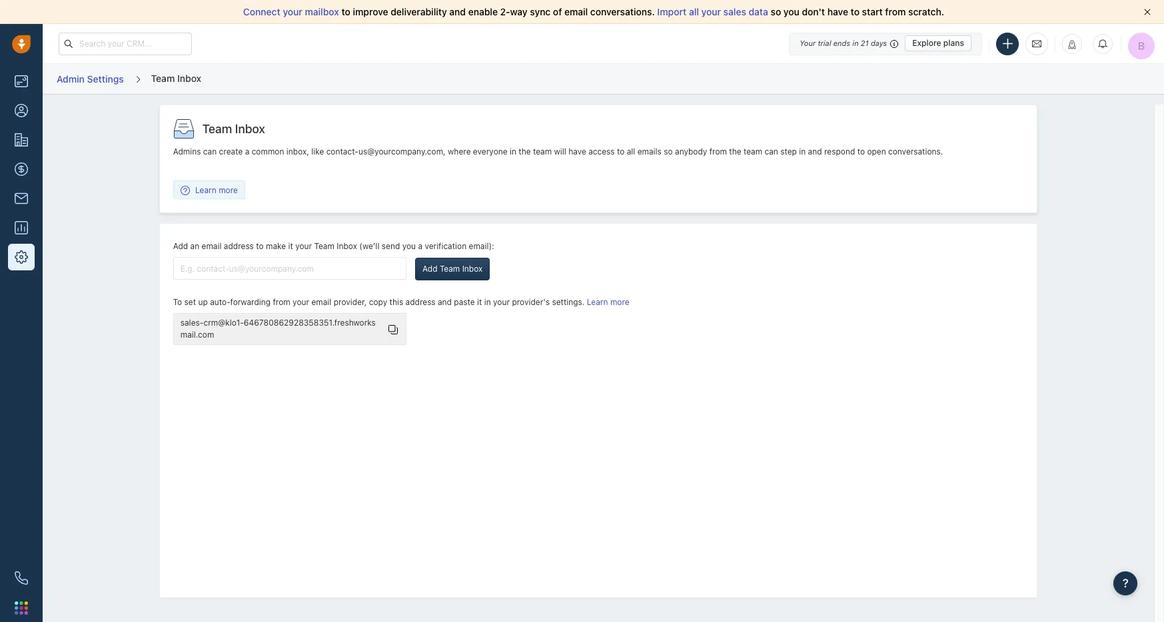 Task type: vqa. For each thing, say whether or not it's contained in the screenshot.
provider's at the left of the page
yes



Task type: describe. For each thing, give the bounding box(es) containing it.
0 vertical spatial team inbox
[[151, 73, 201, 84]]

crm@klo1-
[[204, 318, 244, 328]]

your up 646780862928358351.freshworks
[[293, 297, 309, 307]]

phone image
[[15, 572, 28, 585]]

0 horizontal spatial email
[[202, 241, 222, 251]]

0 vertical spatial you
[[784, 6, 800, 17]]

improve
[[353, 6, 388, 17]]

1 vertical spatial so
[[664, 147, 673, 157]]

admin settings
[[57, 73, 124, 85]]

admin
[[57, 73, 85, 85]]

to right the mailbox
[[342, 6, 351, 17]]

1 vertical spatial team inbox
[[202, 122, 265, 136]]

1 vertical spatial have
[[569, 147, 586, 157]]

what's new image
[[1068, 40, 1077, 49]]

email):
[[469, 241, 494, 251]]

start
[[862, 6, 883, 17]]

add team inbox
[[423, 264, 483, 274]]

sales-
[[180, 318, 204, 328]]

paste
[[454, 297, 475, 307]]

sales-crm@klo1-646780862928358351.freshworks mail.com
[[180, 318, 376, 340]]

your up e.g. contact-us@yourcompany.com text box
[[295, 241, 312, 251]]

copy
[[369, 297, 387, 307]]

1 vertical spatial and
[[808, 147, 822, 157]]

plans
[[944, 38, 964, 48]]

open
[[867, 147, 886, 157]]

set
[[184, 297, 196, 307]]

auto-
[[210, 297, 230, 307]]

to left start
[[851, 6, 860, 17]]

1 vertical spatial you
[[402, 241, 416, 251]]

explore plans link
[[905, 35, 972, 51]]

ends
[[834, 39, 851, 47]]

send email image
[[1032, 38, 1042, 49]]

your left 'sales'
[[702, 6, 721, 17]]

1 vertical spatial conversations.
[[888, 147, 943, 157]]

2-
[[500, 6, 510, 17]]

connect your mailbox link
[[243, 6, 342, 17]]

to left the make
[[256, 241, 264, 251]]

0 horizontal spatial learn
[[195, 185, 216, 195]]

emails
[[638, 147, 662, 157]]

provider's
[[512, 297, 550, 307]]

make
[[266, 241, 286, 251]]

team inside add team inbox button
[[440, 264, 460, 274]]

1 vertical spatial it
[[477, 297, 482, 307]]

forwarding
[[230, 297, 271, 307]]

admins can create a common inbox, like contact-us@yourcompany.com, where everyone in the team will have access to all emails so anybody from the team can step in and respond to open conversations.
[[173, 147, 943, 157]]

will
[[554, 147, 566, 157]]

0 vertical spatial learn more link
[[174, 184, 245, 196]]

your trial ends in 21 days
[[800, 39, 887, 47]]

deliverability
[[391, 6, 447, 17]]

trial
[[818, 39, 832, 47]]

mail.com
[[180, 330, 214, 340]]

21
[[861, 39, 869, 47]]

close image
[[1144, 9, 1151, 15]]

1 horizontal spatial so
[[771, 6, 781, 17]]

1 vertical spatial learn
[[587, 297, 608, 307]]

team down search your crm... text box
[[151, 73, 175, 84]]

common
[[252, 147, 284, 157]]

1 horizontal spatial from
[[710, 147, 727, 157]]

freshworks switcher image
[[15, 602, 28, 615]]

respond
[[824, 147, 855, 157]]

create
[[219, 147, 243, 157]]

1 vertical spatial address
[[406, 297, 436, 307]]

connect your mailbox to improve deliverability and enable 2-way sync of email conversations. import all your sales data so you don't have to start from scratch.
[[243, 6, 945, 17]]

provider,
[[334, 297, 367, 307]]

Search your CRM... text field
[[59, 32, 192, 55]]



Task type: locate. For each thing, give the bounding box(es) containing it.
contact-
[[326, 147, 359, 157]]

you
[[784, 6, 800, 17], [402, 241, 416, 251]]

so
[[771, 6, 781, 17], [664, 147, 673, 157]]

more right the settings.
[[610, 297, 630, 307]]

email
[[565, 6, 588, 17], [202, 241, 222, 251], [312, 297, 331, 307]]

so right data
[[771, 6, 781, 17]]

us@yourcompany.com,
[[359, 147, 446, 157]]

1 horizontal spatial the
[[729, 147, 742, 157]]

import all your sales data link
[[657, 6, 771, 17]]

1 horizontal spatial can
[[765, 147, 778, 157]]

team inbox down search your crm... text box
[[151, 73, 201, 84]]

settings.
[[552, 297, 585, 307]]

can left step
[[765, 147, 778, 157]]

email up 646780862928358351.freshworks
[[312, 297, 331, 307]]

add left an
[[173, 241, 188, 251]]

0 horizontal spatial can
[[203, 147, 217, 157]]

1 the from the left
[[519, 147, 531, 157]]

1 vertical spatial learn more link
[[587, 297, 630, 307]]

inbox inside add team inbox button
[[462, 264, 483, 274]]

learn more link down create
[[174, 184, 245, 196]]

inbox
[[177, 73, 201, 84], [235, 122, 265, 136], [337, 241, 357, 251], [462, 264, 483, 274]]

0 vertical spatial email
[[565, 6, 588, 17]]

have right don't in the top right of the page
[[828, 6, 848, 17]]

2 vertical spatial and
[[438, 297, 452, 307]]

in right paste
[[484, 297, 491, 307]]

1 vertical spatial email
[[202, 241, 222, 251]]

add an email address to make it your team inbox (we'll send you a verification email):
[[173, 241, 494, 251]]

0 vertical spatial add
[[173, 241, 188, 251]]

in left 21
[[853, 39, 859, 47]]

learn more link right the settings.
[[587, 297, 630, 307]]

1 horizontal spatial it
[[477, 297, 482, 307]]

0 vertical spatial conversations.
[[590, 6, 655, 17]]

0 horizontal spatial more
[[219, 185, 238, 195]]

it right the make
[[288, 241, 293, 251]]

in
[[853, 39, 859, 47], [510, 147, 517, 157], [799, 147, 806, 157], [484, 297, 491, 307]]

way
[[510, 6, 528, 17]]

everyone
[[473, 147, 508, 157]]

the right everyone
[[519, 147, 531, 157]]

1 horizontal spatial all
[[689, 6, 699, 17]]

0 horizontal spatial have
[[569, 147, 586, 157]]

1 vertical spatial from
[[710, 147, 727, 157]]

1 vertical spatial more
[[610, 297, 630, 307]]

your
[[800, 39, 816, 47]]

team left step
[[744, 147, 763, 157]]

0 vertical spatial from
[[885, 6, 906, 17]]

0 vertical spatial address
[[224, 241, 254, 251]]

1 team from the left
[[533, 147, 552, 157]]

0 vertical spatial a
[[245, 147, 249, 157]]

in right everyone
[[510, 147, 517, 157]]

sales
[[724, 6, 746, 17]]

where
[[448, 147, 471, 157]]

and left respond
[[808, 147, 822, 157]]

2 horizontal spatial email
[[565, 6, 588, 17]]

you right send
[[402, 241, 416, 251]]

add
[[173, 241, 188, 251], [423, 264, 438, 274]]

and left paste
[[438, 297, 452, 307]]

1 vertical spatial a
[[418, 241, 423, 251]]

so right emails
[[664, 147, 673, 157]]

learn right the settings.
[[587, 297, 608, 307]]

1 vertical spatial all
[[627, 147, 635, 157]]

like
[[311, 147, 324, 157]]

1 can from the left
[[203, 147, 217, 157]]

explore
[[913, 38, 942, 48]]

send
[[382, 241, 400, 251]]

0 vertical spatial learn
[[195, 185, 216, 195]]

in right step
[[799, 147, 806, 157]]

from right start
[[885, 6, 906, 17]]

this
[[390, 297, 403, 307]]

sync
[[530, 6, 551, 17]]

conversations. right open
[[888, 147, 943, 157]]

0 horizontal spatial learn more link
[[174, 184, 245, 196]]

to
[[173, 297, 182, 307]]

add for add an email address to make it your team inbox (we'll send you a verification email):
[[173, 241, 188, 251]]

up
[[198, 297, 208, 307]]

import
[[657, 6, 687, 17]]

the
[[519, 147, 531, 157], [729, 147, 742, 157]]

1 horizontal spatial team inbox
[[202, 122, 265, 136]]

conversations.
[[590, 6, 655, 17], [888, 147, 943, 157]]

team up e.g. contact-us@yourcompany.com text box
[[314, 241, 335, 251]]

an
[[190, 241, 199, 251]]

address left the make
[[224, 241, 254, 251]]

2 team from the left
[[744, 147, 763, 157]]

to
[[342, 6, 351, 17], [851, 6, 860, 17], [617, 147, 625, 157], [858, 147, 865, 157], [256, 241, 264, 251]]

0 horizontal spatial it
[[288, 241, 293, 251]]

1 horizontal spatial conversations.
[[888, 147, 943, 157]]

2 the from the left
[[729, 147, 742, 157]]

and
[[450, 6, 466, 17], [808, 147, 822, 157], [438, 297, 452, 307]]

0 vertical spatial have
[[828, 6, 848, 17]]

address right this
[[406, 297, 436, 307]]

from right "anybody"
[[710, 147, 727, 157]]

2 vertical spatial from
[[273, 297, 290, 307]]

admins
[[173, 147, 201, 157]]

can left create
[[203, 147, 217, 157]]

phone element
[[8, 565, 35, 592]]

1 vertical spatial add
[[423, 264, 438, 274]]

explore plans
[[913, 38, 964, 48]]

1 horizontal spatial team
[[744, 147, 763, 157]]

all right "import"
[[689, 6, 699, 17]]

team inbox up create
[[202, 122, 265, 136]]

0 horizontal spatial address
[[224, 241, 254, 251]]

1 horizontal spatial email
[[312, 297, 331, 307]]

settings
[[87, 73, 124, 85]]

all left emails
[[627, 147, 635, 157]]

add team inbox button
[[415, 258, 490, 280]]

team down verification
[[440, 264, 460, 274]]

team inbox
[[151, 73, 201, 84], [202, 122, 265, 136]]

team
[[151, 73, 175, 84], [202, 122, 232, 136], [314, 241, 335, 251], [440, 264, 460, 274]]

0 horizontal spatial team inbox
[[151, 73, 201, 84]]

conversations. left "import"
[[590, 6, 655, 17]]

1 horizontal spatial a
[[418, 241, 423, 251]]

to right access
[[617, 147, 625, 157]]

0 horizontal spatial team
[[533, 147, 552, 157]]

access
[[589, 147, 615, 157]]

0 vertical spatial all
[[689, 6, 699, 17]]

add for add team inbox
[[423, 264, 438, 274]]

email right an
[[202, 241, 222, 251]]

you left don't in the top right of the page
[[784, 6, 800, 17]]

2 horizontal spatial from
[[885, 6, 906, 17]]

the right "anybody"
[[729, 147, 742, 157]]

data
[[749, 6, 768, 17]]

1 horizontal spatial add
[[423, 264, 438, 274]]

to set up auto-forwarding from your email provider, copy this address and paste it in your provider's settings. learn more
[[173, 297, 630, 307]]

can
[[203, 147, 217, 157], [765, 147, 778, 157]]

0 vertical spatial more
[[219, 185, 238, 195]]

1 horizontal spatial address
[[406, 297, 436, 307]]

anybody
[[675, 147, 707, 157]]

it right paste
[[477, 297, 482, 307]]

have
[[828, 6, 848, 17], [569, 147, 586, 157]]

1 horizontal spatial you
[[784, 6, 800, 17]]

a
[[245, 147, 249, 157], [418, 241, 423, 251]]

enable
[[468, 6, 498, 17]]

inbox,
[[286, 147, 309, 157]]

address
[[224, 241, 254, 251], [406, 297, 436, 307]]

0 vertical spatial and
[[450, 6, 466, 17]]

have right will
[[569, 147, 586, 157]]

1 horizontal spatial learn more link
[[587, 297, 630, 307]]

team
[[533, 147, 552, 157], [744, 147, 763, 157]]

verification
[[425, 241, 467, 251]]

1 horizontal spatial have
[[828, 6, 848, 17]]

(we'll
[[359, 241, 380, 251]]

add down verification
[[423, 264, 438, 274]]

0 vertical spatial so
[[771, 6, 781, 17]]

your left the mailbox
[[283, 6, 303, 17]]

0 vertical spatial it
[[288, 241, 293, 251]]

from up sales-crm@klo1-646780862928358351.freshworks mail.com
[[273, 297, 290, 307]]

learn down admins
[[195, 185, 216, 195]]

0 horizontal spatial add
[[173, 241, 188, 251]]

more down create
[[219, 185, 238, 195]]

add inside button
[[423, 264, 438, 274]]

learn more link
[[174, 184, 245, 196], [587, 297, 630, 307]]

1 horizontal spatial more
[[610, 297, 630, 307]]

E.g. contact-us@yourcompany.com text field
[[173, 257, 406, 280]]

learn more
[[195, 185, 238, 195]]

0 horizontal spatial all
[[627, 147, 635, 157]]

0 horizontal spatial you
[[402, 241, 416, 251]]

646780862928358351.freshworks
[[244, 318, 376, 328]]

it
[[288, 241, 293, 251], [477, 297, 482, 307]]

all
[[689, 6, 699, 17], [627, 147, 635, 157]]

from
[[885, 6, 906, 17], [710, 147, 727, 157], [273, 297, 290, 307]]

don't
[[802, 6, 825, 17]]

2 vertical spatial email
[[312, 297, 331, 307]]

more
[[219, 185, 238, 195], [610, 297, 630, 307]]

email right of
[[565, 6, 588, 17]]

admin settings link
[[56, 69, 124, 89]]

of
[[553, 6, 562, 17]]

team left will
[[533, 147, 552, 157]]

0 horizontal spatial from
[[273, 297, 290, 307]]

and left "enable"
[[450, 6, 466, 17]]

connect
[[243, 6, 280, 17]]

step
[[781, 147, 797, 157]]

your left provider's
[[493, 297, 510, 307]]

team up create
[[202, 122, 232, 136]]

a right create
[[245, 147, 249, 157]]

your
[[283, 6, 303, 17], [702, 6, 721, 17], [295, 241, 312, 251], [293, 297, 309, 307], [493, 297, 510, 307]]

to left open
[[858, 147, 865, 157]]

scratch.
[[909, 6, 945, 17]]

2 can from the left
[[765, 147, 778, 157]]

days
[[871, 39, 887, 47]]

a left verification
[[418, 241, 423, 251]]

1 horizontal spatial learn
[[587, 297, 608, 307]]

0 horizontal spatial a
[[245, 147, 249, 157]]

0 horizontal spatial conversations.
[[590, 6, 655, 17]]

learn
[[195, 185, 216, 195], [587, 297, 608, 307]]

0 horizontal spatial the
[[519, 147, 531, 157]]

0 horizontal spatial so
[[664, 147, 673, 157]]

mailbox
[[305, 6, 339, 17]]



